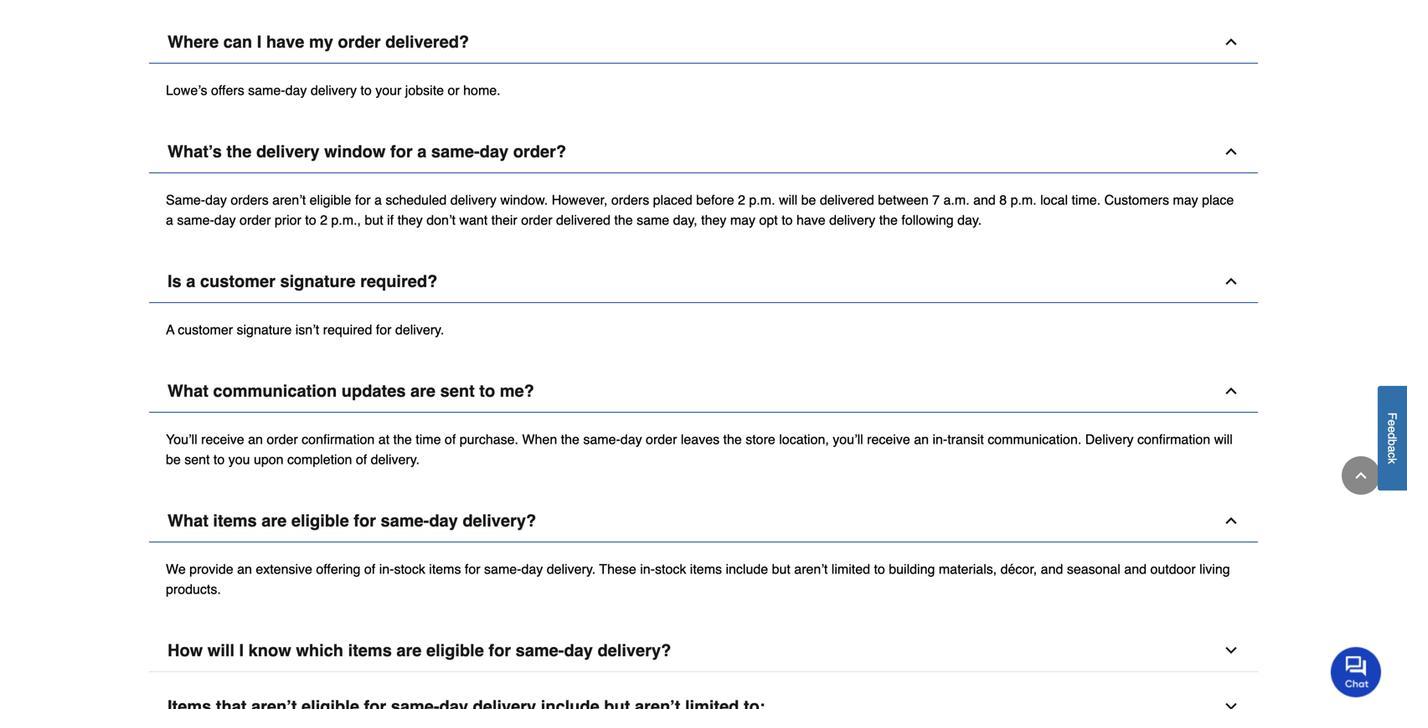 Task type: locate. For each thing, give the bounding box(es) containing it.
2 vertical spatial of
[[364, 562, 375, 577]]

sent down you'll
[[184, 452, 210, 468]]

and left outdoor
[[1124, 562, 1147, 577]]

1 vertical spatial delivery?
[[598, 641, 671, 661]]

may left "place"
[[1173, 192, 1198, 208]]

same-
[[166, 192, 205, 208]]

0 vertical spatial i
[[257, 32, 262, 52]]

to right 'limited' on the bottom
[[874, 562, 885, 577]]

1 vertical spatial may
[[730, 212, 756, 228]]

chevron up image for what items are eligible for same-day delivery?
[[1223, 513, 1240, 530]]

have
[[266, 32, 304, 52], [797, 212, 826, 228]]

how will i know which items are eligible for same-day delivery? button
[[149, 630, 1258, 673]]

1 horizontal spatial confirmation
[[1137, 432, 1210, 447]]

have right opt
[[797, 212, 826, 228]]

0 vertical spatial sent
[[440, 382, 475, 401]]

aren't left 'limited' on the bottom
[[794, 562, 828, 577]]

same- inside button
[[431, 142, 480, 161]]

an right provide
[[237, 562, 252, 577]]

2 vertical spatial delivery.
[[547, 562, 596, 577]]

f e e d b a c k button
[[1378, 386, 1407, 491]]

customer right a
[[178, 322, 233, 338]]

communication
[[213, 382, 337, 401]]

eligible inside same-day orders aren't eligible for a scheduled delivery window. however, orders placed before 2 p.m. will be delivered between 7 a.m. and 8 p.m. local time. customers may place a same-day order prior to 2 p.m., but if they don't want their order delivered the same day, they may opt to have delivery the following day.
[[310, 192, 351, 208]]

1 vertical spatial are
[[262, 511, 287, 531]]

1 horizontal spatial in-
[[640, 562, 655, 577]]

stock right offering
[[394, 562, 425, 577]]

orders right same-
[[231, 192, 269, 208]]

1 vertical spatial be
[[166, 452, 181, 468]]

0 horizontal spatial delivery?
[[463, 511, 536, 531]]

1 orders from the left
[[231, 192, 269, 208]]

the
[[226, 142, 252, 161], [614, 212, 633, 228], [879, 212, 898, 228], [393, 432, 412, 447], [561, 432, 580, 447], [723, 432, 742, 447]]

how
[[168, 641, 203, 661]]

same-
[[248, 83, 285, 98], [431, 142, 480, 161], [177, 212, 214, 228], [583, 432, 621, 447], [381, 511, 429, 531], [484, 562, 521, 577], [516, 641, 564, 661]]

2 confirmation from the left
[[1137, 432, 1210, 447]]

an left transit
[[914, 432, 929, 447]]

signature left isn't
[[237, 322, 292, 338]]

customer inside button
[[200, 272, 276, 291]]

delivery? down these at the left bottom of the page
[[598, 641, 671, 661]]

will inside "button"
[[208, 641, 235, 661]]

orders up same
[[611, 192, 649, 208]]

0 horizontal spatial i
[[239, 641, 244, 661]]

1 p.m. from the left
[[749, 192, 775, 208]]

0 horizontal spatial confirmation
[[302, 432, 375, 447]]

1 vertical spatial have
[[797, 212, 826, 228]]

1 horizontal spatial orders
[[611, 192, 649, 208]]

customers
[[1104, 192, 1169, 208]]

chevron up image for what communication updates are sent to me?
[[1223, 383, 1240, 400]]

but left the if
[[365, 212, 383, 228]]

to
[[361, 83, 372, 98], [305, 212, 316, 228], [782, 212, 793, 228], [479, 382, 495, 401], [214, 452, 225, 468], [874, 562, 885, 577]]

0 horizontal spatial stock
[[394, 562, 425, 577]]

a.m.
[[944, 192, 970, 208]]

2 right 'before'
[[738, 192, 745, 208]]

confirmation right delivery
[[1137, 432, 1210, 447]]

to inside 'we provide an extensive offering of in-stock items for same-day delivery. these in-stock items include but aren't limited to building materials, décor, and seasonal and outdoor living products.'
[[874, 562, 885, 577]]

delivery down my
[[311, 83, 357, 98]]

same-day orders aren't eligible for a scheduled delivery window. however, orders placed before 2 p.m. will be delivered between 7 a.m. and 8 p.m. local time. customers may place a same-day order prior to 2 p.m., but if they don't want their order delivered the same day, they may opt to have delivery the following day.
[[166, 192, 1234, 228]]

order right my
[[338, 32, 381, 52]]

chevron up image inside scroll to top element
[[1353, 467, 1370, 484]]

a up the scheduled
[[417, 142, 427, 161]]

may left opt
[[730, 212, 756, 228]]

1 horizontal spatial be
[[801, 192, 816, 208]]

1 vertical spatial aren't
[[794, 562, 828, 577]]

these
[[599, 562, 636, 577]]

1 horizontal spatial delivery?
[[598, 641, 671, 661]]

chevron up image inside the what's the delivery window for a same-day order? button
[[1223, 143, 1240, 160]]

an inside 'we provide an extensive offering of in-stock items for same-day delivery. these in-stock items include but aren't limited to building materials, décor, and seasonal and outdoor living products.'
[[237, 562, 252, 577]]

and
[[973, 192, 996, 208], [1041, 562, 1063, 577], [1124, 562, 1147, 577]]

a inside the what's the delivery window for a same-day order? button
[[417, 142, 427, 161]]

1 stock from the left
[[394, 562, 425, 577]]

0 vertical spatial delivered
[[820, 192, 874, 208]]

for inside button
[[354, 511, 376, 531]]

eligible inside button
[[291, 511, 349, 531]]

0 vertical spatial may
[[1173, 192, 1198, 208]]

they down 'before'
[[701, 212, 727, 228]]

0 vertical spatial signature
[[280, 272, 356, 291]]

2 horizontal spatial and
[[1124, 562, 1147, 577]]

delivery. left these at the left bottom of the page
[[547, 562, 596, 577]]

0 horizontal spatial sent
[[184, 452, 210, 468]]

chevron up image
[[1223, 34, 1240, 50], [1223, 143, 1240, 160]]

1 horizontal spatial sent
[[440, 382, 475, 401]]

know
[[248, 641, 291, 661]]

2 vertical spatial eligible
[[426, 641, 484, 661]]

0 horizontal spatial orders
[[231, 192, 269, 208]]

delivery. down the required?
[[395, 322, 444, 338]]

1 horizontal spatial receive
[[867, 432, 910, 447]]

when
[[522, 432, 557, 447]]

a
[[417, 142, 427, 161], [374, 192, 382, 208], [166, 212, 173, 228], [186, 272, 195, 291], [1386, 446, 1399, 453]]

i left the know at bottom left
[[239, 641, 244, 661]]

0 horizontal spatial may
[[730, 212, 756, 228]]

i
[[257, 32, 262, 52], [239, 641, 244, 661]]

the left same
[[614, 212, 633, 228]]

same- inside "button"
[[516, 641, 564, 661]]

order?
[[513, 142, 566, 161]]

1 horizontal spatial have
[[797, 212, 826, 228]]

0 vertical spatial but
[[365, 212, 383, 228]]

chevron up image inside what communication updates are sent to me? button
[[1223, 383, 1240, 400]]

required?
[[360, 272, 438, 291]]

signature up isn't
[[280, 272, 356, 291]]

1 horizontal spatial may
[[1173, 192, 1198, 208]]

chevron up image inside where can i have my order delivered? button
[[1223, 34, 1240, 50]]

we
[[166, 562, 186, 577]]

1 horizontal spatial stock
[[655, 562, 686, 577]]

at
[[378, 432, 390, 447]]

aren't up prior on the left top of the page
[[272, 192, 306, 208]]

day.
[[957, 212, 982, 228]]

1 horizontal spatial i
[[257, 32, 262, 52]]

window
[[324, 142, 386, 161]]

will inside same-day orders aren't eligible for a scheduled delivery window. however, orders placed before 2 p.m. will be delivered between 7 a.m. and 8 p.m. local time. customers may place a same-day order prior to 2 p.m., but if they don't want their order delivered the same day, they may opt to have delivery the following day.
[[779, 192, 798, 208]]

p.m. up opt
[[749, 192, 775, 208]]

to left the me?
[[479, 382, 495, 401]]

chevron up image for what's the delivery window for a same-day order?
[[1223, 143, 1240, 160]]

a down same-
[[166, 212, 173, 228]]

0 vertical spatial have
[[266, 32, 304, 52]]

their
[[491, 212, 517, 228]]

delivery left window
[[256, 142, 320, 161]]

extensive
[[256, 562, 312, 577]]

0 horizontal spatial 2
[[320, 212, 327, 228]]

p.m. right 8
[[1011, 192, 1037, 208]]

0 vertical spatial are
[[410, 382, 436, 401]]

1 horizontal spatial they
[[701, 212, 727, 228]]

offers
[[211, 83, 244, 98]]

i right can
[[257, 32, 262, 52]]

delivery? down 'purchase.'
[[463, 511, 536, 531]]

e up d
[[1386, 420, 1399, 427]]

1 horizontal spatial p.m.
[[1011, 192, 1037, 208]]

receive up you
[[201, 432, 244, 447]]

have left my
[[266, 32, 304, 52]]

what
[[168, 382, 208, 401], [168, 511, 208, 531]]

but inside same-day orders aren't eligible for a scheduled delivery window. however, orders placed before 2 p.m. will be delivered between 7 a.m. and 8 p.m. local time. customers may place a same-day order prior to 2 p.m., but if they don't want their order delivered the same day, they may opt to have delivery the following day.
[[365, 212, 383, 228]]

jobsite
[[405, 83, 444, 98]]

a left the scheduled
[[374, 192, 382, 208]]

1 what from the top
[[168, 382, 208, 401]]

sent
[[440, 382, 475, 401], [184, 452, 210, 468]]

0 vertical spatial what
[[168, 382, 208, 401]]

0 vertical spatial aren't
[[272, 192, 306, 208]]

aren't
[[272, 192, 306, 208], [794, 562, 828, 577]]

they
[[398, 212, 423, 228], [701, 212, 727, 228]]

0 vertical spatial eligible
[[310, 192, 351, 208]]

store
[[746, 432, 775, 447]]

0 vertical spatial be
[[801, 192, 816, 208]]

your
[[375, 83, 402, 98]]

0 horizontal spatial aren't
[[272, 192, 306, 208]]

1 vertical spatial sent
[[184, 452, 210, 468]]

a inside f e e d b a c k button
[[1386, 446, 1399, 453]]

provide
[[189, 562, 233, 577]]

what for what communication updates are sent to me?
[[168, 382, 208, 401]]

0 vertical spatial will
[[779, 192, 798, 208]]

in-
[[933, 432, 948, 447], [379, 562, 394, 577], [640, 562, 655, 577]]

0 horizontal spatial have
[[266, 32, 304, 52]]

customer right the is
[[200, 272, 276, 291]]

0 vertical spatial customer
[[200, 272, 276, 291]]

2 vertical spatial will
[[208, 641, 235, 661]]

1 vertical spatial i
[[239, 641, 244, 661]]

a right the is
[[186, 272, 195, 291]]

1 horizontal spatial aren't
[[794, 562, 828, 577]]

1 vertical spatial 2
[[320, 212, 327, 228]]

delivery? inside button
[[463, 511, 536, 531]]

c
[[1386, 453, 1399, 459]]

to inside button
[[479, 382, 495, 401]]

you'll receive an order confirmation at the time of purchase. when the same-day order leaves the store location, you'll receive an in-transit communication. delivery confirmation will be sent to you upon completion of delivery.
[[166, 432, 1233, 468]]

1 horizontal spatial but
[[772, 562, 791, 577]]

receive
[[201, 432, 244, 447], [867, 432, 910, 447]]

be inside same-day orders aren't eligible for a scheduled delivery window. however, orders placed before 2 p.m. will be delivered between 7 a.m. and 8 p.m. local time. customers may place a same-day order prior to 2 p.m., but if they don't want their order delivered the same day, they may opt to have delivery the following day.
[[801, 192, 816, 208]]

2 horizontal spatial in-
[[933, 432, 948, 447]]

but right include on the bottom right of page
[[772, 562, 791, 577]]

delivered left between
[[820, 192, 874, 208]]

f e e d b a c k
[[1386, 413, 1399, 464]]

delivery. down at
[[371, 452, 420, 468]]

1 vertical spatial what
[[168, 511, 208, 531]]

i for will
[[239, 641, 244, 661]]

chevron down image
[[1223, 643, 1240, 659]]

what up we
[[168, 511, 208, 531]]

1 vertical spatial will
[[1214, 432, 1233, 447]]

day
[[285, 83, 307, 98], [480, 142, 509, 161], [205, 192, 227, 208], [214, 212, 236, 228], [621, 432, 642, 447], [429, 511, 458, 531], [521, 562, 543, 577], [564, 641, 593, 661]]

what's the delivery window for a same-day order?
[[168, 142, 566, 161]]

sent up time
[[440, 382, 475, 401]]

1 vertical spatial of
[[356, 452, 367, 468]]

0 horizontal spatial will
[[208, 641, 235, 661]]

1 chevron up image from the top
[[1223, 34, 1240, 50]]

of right offering
[[364, 562, 375, 577]]

2 chevron up image from the top
[[1223, 143, 1240, 160]]

1 vertical spatial chevron up image
[[1223, 143, 1240, 160]]

what's
[[168, 142, 222, 161]]

eligible
[[310, 192, 351, 208], [291, 511, 349, 531], [426, 641, 484, 661]]

2 left p.m.,
[[320, 212, 327, 228]]

2 horizontal spatial will
[[1214, 432, 1233, 447]]

the right what's
[[226, 142, 252, 161]]

customer
[[200, 272, 276, 291], [178, 322, 233, 338]]

1 vertical spatial eligible
[[291, 511, 349, 531]]

confirmation
[[302, 432, 375, 447], [1137, 432, 1210, 447]]

order inside button
[[338, 32, 381, 52]]

1 e from the top
[[1386, 420, 1399, 427]]

0 horizontal spatial be
[[166, 452, 181, 468]]

0 vertical spatial chevron up image
[[1223, 34, 1240, 50]]

i inside button
[[257, 32, 262, 52]]

confirmation up completion
[[302, 432, 375, 447]]

1 vertical spatial delivered
[[556, 212, 611, 228]]

stock
[[394, 562, 425, 577], [655, 562, 686, 577]]

a up k
[[1386, 446, 1399, 453]]

for inside button
[[390, 142, 413, 161]]

are
[[410, 382, 436, 401], [262, 511, 287, 531], [397, 641, 422, 661]]

what items are eligible for same-day delivery?
[[168, 511, 536, 531]]

and right décor,
[[1041, 562, 1063, 577]]

of right time
[[445, 432, 456, 447]]

1 horizontal spatial will
[[779, 192, 798, 208]]

items inside how will i know which items are eligible for same-day delivery? "button"
[[348, 641, 392, 661]]

of
[[445, 432, 456, 447], [356, 452, 367, 468], [364, 562, 375, 577]]

chevron up image
[[1223, 273, 1240, 290], [1223, 383, 1240, 400], [1353, 467, 1370, 484], [1223, 513, 1240, 530]]

seasonal
[[1067, 562, 1121, 577]]

of inside 'we provide an extensive offering of in-stock items for same-day delivery. these in-stock items include but aren't limited to building materials, décor, and seasonal and outdoor living products.'
[[364, 562, 375, 577]]

an up upon
[[248, 432, 263, 447]]

scroll to top element
[[1342, 457, 1380, 495]]

delivered down 'however,' at the left top of page
[[556, 212, 611, 228]]

of right completion
[[356, 452, 367, 468]]

2 vertical spatial are
[[397, 641, 422, 661]]

0 horizontal spatial p.m.
[[749, 192, 775, 208]]

e up b
[[1386, 427, 1399, 433]]

8
[[999, 192, 1007, 208]]

i inside "button"
[[239, 641, 244, 661]]

isn't
[[295, 322, 319, 338]]

what up you'll
[[168, 382, 208, 401]]

chevron up image inside "is a customer signature required?" button
[[1223, 273, 1240, 290]]

0 horizontal spatial and
[[973, 192, 996, 208]]

lowe's offers same-day delivery to your jobsite or home.
[[166, 83, 501, 98]]

communication.
[[988, 432, 1082, 447]]

0 horizontal spatial but
[[365, 212, 383, 228]]

delivery? inside "button"
[[598, 641, 671, 661]]

time
[[416, 432, 441, 447]]

which
[[296, 641, 343, 661]]

0 horizontal spatial delivered
[[556, 212, 611, 228]]

1 vertical spatial delivery.
[[371, 452, 420, 468]]

limited
[[832, 562, 870, 577]]

stock right these at the left bottom of the page
[[655, 562, 686, 577]]

0 horizontal spatial they
[[398, 212, 423, 228]]

chevron up image inside what items are eligible for same-day delivery? button
[[1223, 513, 1240, 530]]

they right the if
[[398, 212, 423, 228]]

1 horizontal spatial 2
[[738, 192, 745, 208]]

for
[[390, 142, 413, 161], [355, 192, 371, 208], [376, 322, 392, 338], [354, 511, 376, 531], [465, 562, 480, 577], [489, 641, 511, 661]]

2
[[738, 192, 745, 208], [320, 212, 327, 228]]

1 vertical spatial but
[[772, 562, 791, 577]]

2 what from the top
[[168, 511, 208, 531]]

day inside button
[[480, 142, 509, 161]]

day inside button
[[429, 511, 458, 531]]

to right opt
[[782, 212, 793, 228]]

to left you
[[214, 452, 225, 468]]

delivery?
[[463, 511, 536, 531], [598, 641, 671, 661]]

2 they from the left
[[701, 212, 727, 228]]

0 horizontal spatial receive
[[201, 432, 244, 447]]

receive right you'll
[[867, 432, 910, 447]]

be
[[801, 192, 816, 208], [166, 452, 181, 468]]

0 vertical spatial delivery?
[[463, 511, 536, 531]]

and left 8
[[973, 192, 996, 208]]

will inside you'll receive an order confirmation at the time of purchase. when the same-day order leaves the store location, you'll receive an in-transit communication. delivery confirmation will be sent to you upon completion of delivery.
[[1214, 432, 1233, 447]]



Task type: describe. For each thing, give the bounding box(es) containing it.
my
[[309, 32, 333, 52]]

have inside where can i have my order delivered? button
[[266, 32, 304, 52]]

you'll
[[833, 432, 863, 447]]

transit
[[948, 432, 984, 447]]

required
[[323, 322, 372, 338]]

décor,
[[1001, 562, 1037, 577]]

f
[[1386, 413, 1399, 420]]

1 vertical spatial signature
[[237, 322, 292, 338]]

delivery up want
[[450, 192, 497, 208]]

order up upon
[[267, 432, 298, 447]]

k
[[1386, 459, 1399, 464]]

a inside "is a customer signature required?" button
[[186, 272, 195, 291]]

sent inside button
[[440, 382, 475, 401]]

2 orders from the left
[[611, 192, 649, 208]]

time.
[[1072, 192, 1101, 208]]

can
[[223, 32, 252, 52]]

what communication updates are sent to me?
[[168, 382, 534, 401]]

is a customer signature required?
[[168, 272, 438, 291]]

same- inside 'we provide an extensive offering of in-stock items for same-day delivery. these in-stock items include but aren't limited to building materials, décor, and seasonal and outdoor living products.'
[[484, 562, 521, 577]]

0 vertical spatial delivery.
[[395, 322, 444, 338]]

the down between
[[879, 212, 898, 228]]

if
[[387, 212, 394, 228]]

however,
[[552, 192, 608, 208]]

where
[[168, 32, 219, 52]]

before
[[696, 192, 734, 208]]

7
[[932, 192, 940, 208]]

1 vertical spatial customer
[[178, 322, 233, 338]]

2 e from the top
[[1386, 427, 1399, 433]]

aren't inside same-day orders aren't eligible for a scheduled delivery window. however, orders placed before 2 p.m. will be delivered between 7 a.m. and 8 p.m. local time. customers may place a same-day order prior to 2 p.m., but if they don't want their order delivered the same day, they may opt to have delivery the following day.
[[272, 192, 306, 208]]

outdoor
[[1150, 562, 1196, 577]]

don't
[[427, 212, 456, 228]]

0 vertical spatial of
[[445, 432, 456, 447]]

day inside you'll receive an order confirmation at the time of purchase. when the same-day order leaves the store location, you'll receive an in-transit communication. delivery confirmation will be sent to you upon completion of delivery.
[[621, 432, 642, 447]]

aren't inside 'we provide an extensive offering of in-stock items for same-day delivery. these in-stock items include but aren't limited to building materials, décor, and seasonal and outdoor living products.'
[[794, 562, 828, 577]]

1 horizontal spatial and
[[1041, 562, 1063, 577]]

what for what items are eligible for same-day delivery?
[[168, 511, 208, 531]]

day inside "button"
[[564, 641, 593, 661]]

a
[[166, 322, 174, 338]]

items inside what items are eligible for same-day delivery? button
[[213, 511, 257, 531]]

0 vertical spatial 2
[[738, 192, 745, 208]]

scheduled
[[386, 192, 447, 208]]

you'll
[[166, 432, 197, 447]]

same- inside button
[[381, 511, 429, 531]]

for inside same-day orders aren't eligible for a scheduled delivery window. however, orders placed before 2 p.m. will be delivered between 7 a.m. and 8 p.m. local time. customers may place a same-day order prior to 2 p.m., but if they don't want their order delivered the same day, they may opt to have delivery the following day.
[[355, 192, 371, 208]]

same
[[637, 212, 669, 228]]

delivery inside the what's the delivery window for a same-day order? button
[[256, 142, 320, 161]]

1 confirmation from the left
[[302, 432, 375, 447]]

offering
[[316, 562, 361, 577]]

chevron up image for where can i have my order delivered?
[[1223, 34, 1240, 50]]

delivery. inside you'll receive an order confirmation at the time of purchase. when the same-day order leaves the store location, you'll receive an in-transit communication. delivery confirmation will be sent to you upon completion of delivery.
[[371, 452, 420, 468]]

d
[[1386, 433, 1399, 440]]

location,
[[779, 432, 829, 447]]

order left prior on the left top of the page
[[240, 212, 271, 228]]

chat invite button image
[[1331, 647, 1382, 698]]

opt
[[759, 212, 778, 228]]

living
[[1200, 562, 1230, 577]]

an for what items are eligible for same-day delivery?
[[237, 562, 252, 577]]

2 receive from the left
[[867, 432, 910, 447]]

what's the delivery window for a same-day order? button
[[149, 131, 1258, 174]]

what communication updates are sent to me? button
[[149, 370, 1258, 413]]

completion
[[287, 452, 352, 468]]

signature inside button
[[280, 272, 356, 291]]

day inside 'we provide an extensive offering of in-stock items for same-day delivery. these in-stock items include but aren't limited to building materials, décor, and seasonal and outdoor living products.'
[[521, 562, 543, 577]]

placed
[[653, 192, 693, 208]]

chevron up image for is a customer signature required?
[[1223, 273, 1240, 290]]

to inside you'll receive an order confirmation at the time of purchase. when the same-day order leaves the store location, you'll receive an in-transit communication. delivery confirmation will be sent to you upon completion of delivery.
[[214, 452, 225, 468]]

following
[[902, 212, 954, 228]]

products.
[[166, 582, 221, 597]]

to left your
[[361, 83, 372, 98]]

local
[[1040, 192, 1068, 208]]

1 they from the left
[[398, 212, 423, 228]]

the right the when
[[561, 432, 580, 447]]

0 horizontal spatial in-
[[379, 562, 394, 577]]

materials,
[[939, 562, 997, 577]]

updates
[[342, 382, 406, 401]]

is a customer signature required? button
[[149, 261, 1258, 303]]

and inside same-day orders aren't eligible for a scheduled delivery window. however, orders placed before 2 p.m. will be delivered between 7 a.m. and 8 p.m. local time. customers may place a same-day order prior to 2 p.m., but if they don't want their order delivered the same day, they may opt to have delivery the following day.
[[973, 192, 996, 208]]

how will i know which items are eligible for same-day delivery?
[[168, 641, 671, 661]]

to right prior on the left top of the page
[[305, 212, 316, 228]]

purchase.
[[460, 432, 518, 447]]

1 receive from the left
[[201, 432, 244, 447]]

same- inside same-day orders aren't eligible for a scheduled delivery window. however, orders placed before 2 p.m. will be delivered between 7 a.m. and 8 p.m. local time. customers may place a same-day order prior to 2 p.m., but if they don't want their order delivered the same day, they may opt to have delivery the following day.
[[177, 212, 214, 228]]

are inside "button"
[[397, 641, 422, 661]]

include
[[726, 562, 768, 577]]

p.m.,
[[331, 212, 361, 228]]

we provide an extensive offering of in-stock items for same-day delivery. these in-stock items include but aren't limited to building materials, décor, and seasonal and outdoor living products.
[[166, 562, 1230, 597]]

prior
[[275, 212, 301, 228]]

delivered?
[[385, 32, 469, 52]]

delivery. inside 'we provide an extensive offering of in-stock items for same-day delivery. these in-stock items include but aren't limited to building materials, décor, and seasonal and outdoor living products.'
[[547, 562, 596, 577]]

2 p.m. from the left
[[1011, 192, 1037, 208]]

eligible inside "button"
[[426, 641, 484, 661]]

sent inside you'll receive an order confirmation at the time of purchase. when the same-day order leaves the store location, you'll receive an in-transit communication. delivery confirmation will be sent to you upon completion of delivery.
[[184, 452, 210, 468]]

home.
[[463, 83, 501, 98]]

leaves
[[681, 432, 720, 447]]

delivery
[[1085, 432, 1134, 447]]

for inside "button"
[[489, 641, 511, 661]]

where can i have my order delivered? button
[[149, 21, 1258, 64]]

day,
[[673, 212, 697, 228]]

but inside 'we provide an extensive offering of in-stock items for same-day delivery. these in-stock items include but aren't limited to building materials, décor, and seasonal and outdoor living products.'
[[772, 562, 791, 577]]

1 horizontal spatial delivered
[[820, 192, 874, 208]]

i for can
[[257, 32, 262, 52]]

an for what communication updates are sent to me?
[[248, 432, 263, 447]]

the left store
[[723, 432, 742, 447]]

delivery left the following
[[829, 212, 876, 228]]

lowe's
[[166, 83, 207, 98]]

what items are eligible for same-day delivery? button
[[149, 500, 1258, 543]]

in- inside you'll receive an order confirmation at the time of purchase. when the same-day order leaves the store location, you'll receive an in-transit communication. delivery confirmation will be sent to you upon completion of delivery.
[[933, 432, 948, 447]]

be inside you'll receive an order confirmation at the time of purchase. when the same-day order leaves the store location, you'll receive an in-transit communication. delivery confirmation will be sent to you upon completion of delivery.
[[166, 452, 181, 468]]

2 stock from the left
[[655, 562, 686, 577]]

me?
[[500, 382, 534, 401]]

want
[[459, 212, 488, 228]]

order left leaves
[[646, 432, 677, 447]]

order down window.
[[521, 212, 552, 228]]

b
[[1386, 440, 1399, 446]]

where can i have my order delivered?
[[168, 32, 469, 52]]

the inside button
[[226, 142, 252, 161]]

have inside same-day orders aren't eligible for a scheduled delivery window. however, orders placed before 2 p.m. will be delivered between 7 a.m. and 8 p.m. local time. customers may place a same-day order prior to 2 p.m., but if they don't want their order delivered the same day, they may opt to have delivery the following day.
[[797, 212, 826, 228]]

chevron down image
[[1223, 699, 1240, 709]]

you
[[228, 452, 250, 468]]

window.
[[500, 192, 548, 208]]

is
[[168, 272, 181, 291]]

or
[[448, 83, 460, 98]]

same- inside you'll receive an order confirmation at the time of purchase. when the same-day order leaves the store location, you'll receive an in-transit communication. delivery confirmation will be sent to you upon completion of delivery.
[[583, 432, 621, 447]]

between
[[878, 192, 929, 208]]

for inside 'we provide an extensive offering of in-stock items for same-day delivery. these in-stock items include but aren't limited to building materials, décor, and seasonal and outdoor living products.'
[[465, 562, 480, 577]]

a customer signature isn't required for delivery.
[[166, 322, 444, 338]]

building
[[889, 562, 935, 577]]

upon
[[254, 452, 284, 468]]

the right at
[[393, 432, 412, 447]]



Task type: vqa. For each thing, say whether or not it's contained in the screenshot.
delivery? to the left
yes



